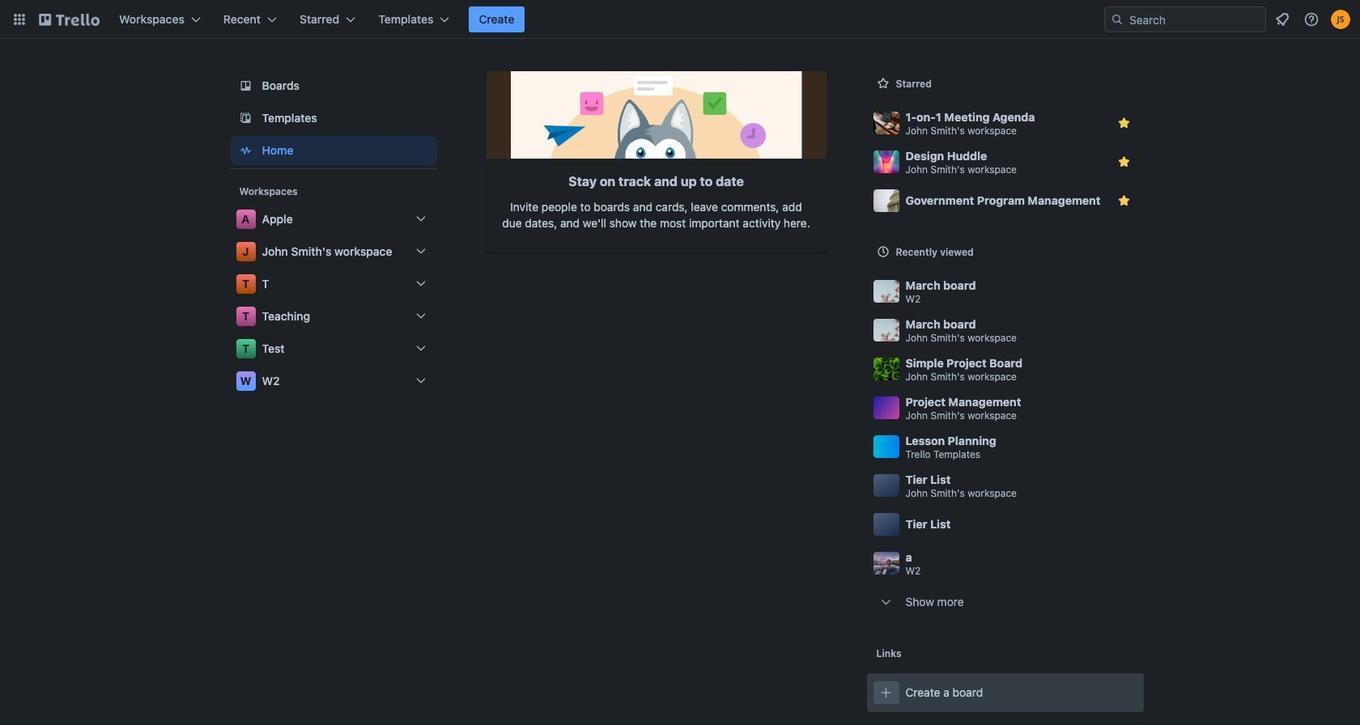 Task type: vqa. For each thing, say whether or not it's contained in the screenshot.
home image
yes



Task type: describe. For each thing, give the bounding box(es) containing it.
john smith (johnsmith38824343) image
[[1331, 10, 1351, 29]]

0 notifications image
[[1273, 10, 1293, 29]]

home image
[[236, 141, 256, 160]]

click to unstar design huddle . it will be removed from your starred list. image
[[1116, 154, 1133, 170]]

click to unstar 1-on-1 meeting agenda. it will be removed from your starred list. image
[[1116, 115, 1133, 131]]

back to home image
[[39, 6, 100, 32]]



Task type: locate. For each thing, give the bounding box(es) containing it.
template board image
[[236, 109, 256, 128]]

board image
[[236, 76, 256, 96]]

primary element
[[0, 0, 1361, 39]]

open information menu image
[[1304, 11, 1320, 28]]

click to unstar government program management. it will be removed from your starred list. image
[[1116, 193, 1133, 209]]

search image
[[1111, 13, 1124, 26]]

Search field
[[1124, 8, 1266, 31]]



